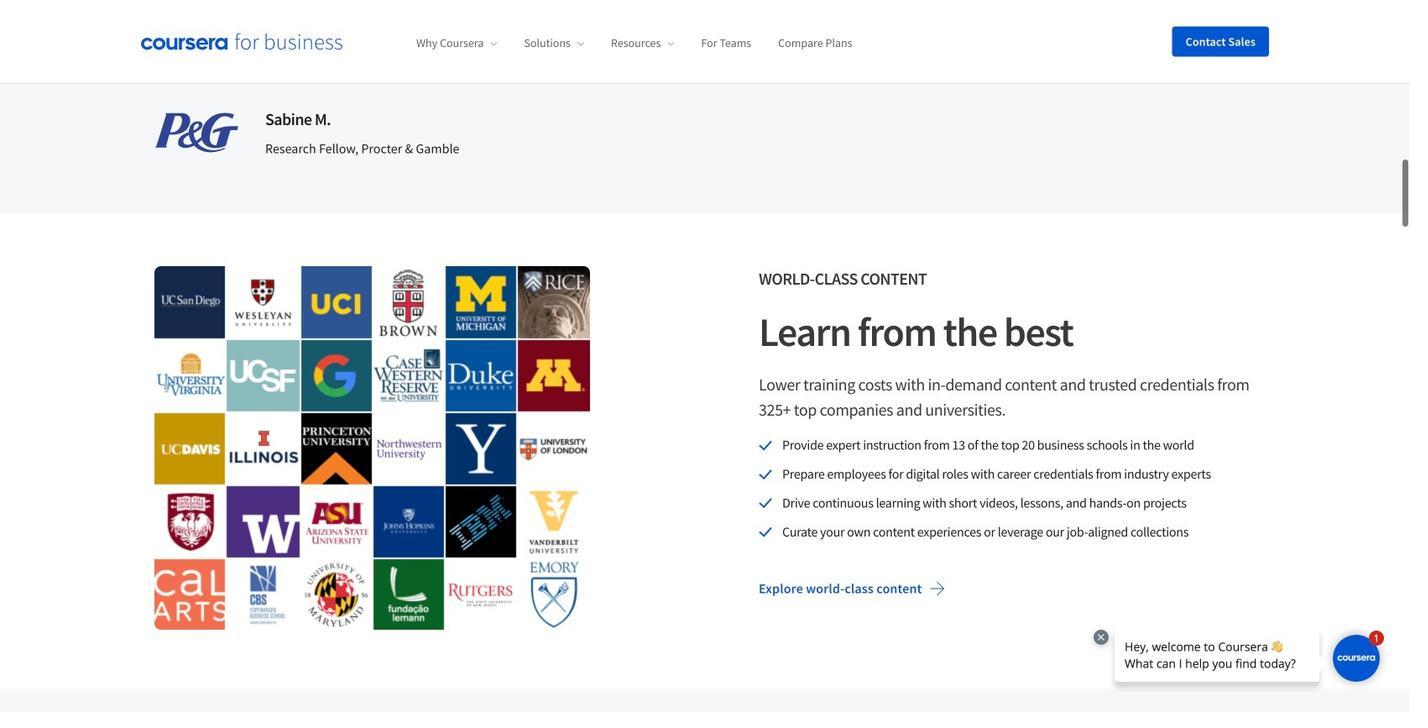 Task type: describe. For each thing, give the bounding box(es) containing it.
thirty logos from well known universities image
[[155, 266, 590, 630]]



Task type: locate. For each thing, give the bounding box(es) containing it.
p&g logo image
[[155, 113, 238, 153]]

coursera for business image
[[141, 33, 343, 50]]



Task type: vqa. For each thing, say whether or not it's contained in the screenshot.
Fundamentals
no



